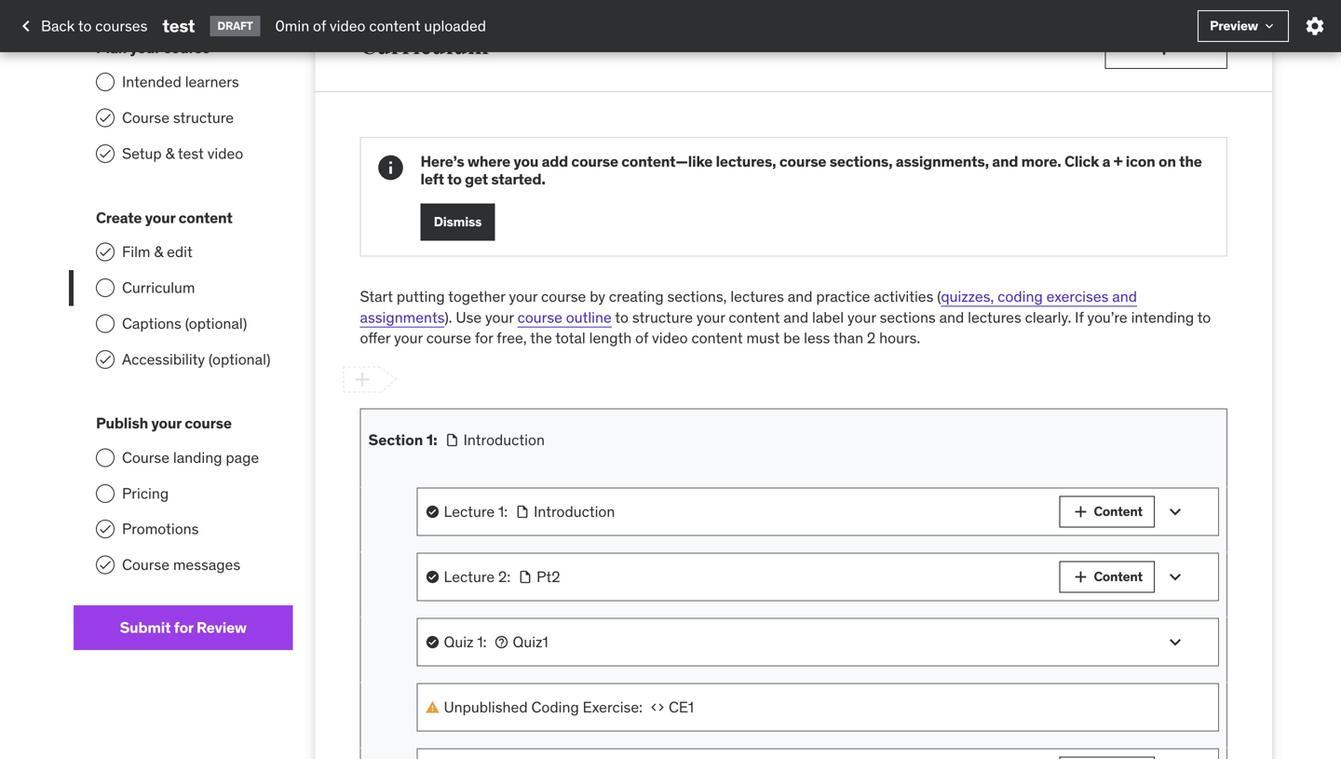 Task type: locate. For each thing, give the bounding box(es) containing it.
to right back on the top
[[78, 16, 92, 35]]

0 vertical spatial video
[[330, 16, 366, 35]]

& right "setup" on the left of the page
[[165, 144, 175, 163]]

0 vertical spatial content
[[1094, 503, 1143, 520]]

your
[[130, 38, 160, 57], [145, 208, 175, 227], [509, 287, 538, 306], [485, 308, 514, 327], [697, 308, 725, 327], [848, 308, 876, 327], [394, 328, 423, 348], [151, 414, 182, 433]]

0 vertical spatial xsmall image
[[445, 433, 460, 448]]

lectures
[[731, 287, 784, 306], [968, 308, 1021, 327]]

course
[[163, 38, 210, 57], [571, 152, 618, 171], [779, 152, 826, 171], [541, 287, 586, 306], [517, 308, 562, 327], [426, 328, 471, 348], [185, 414, 232, 433]]

plan
[[96, 38, 127, 57]]

1 vertical spatial &
[[154, 242, 163, 261]]

completed element left course messages
[[96, 556, 115, 574]]

the right on
[[1179, 152, 1202, 171]]

completed element left film
[[96, 243, 115, 261]]

5 completed element from the top
[[96, 520, 115, 539]]

film & edit link
[[74, 234, 293, 270]]

bulk uploader
[[1117, 37, 1215, 56]]

completed element inside course messages link
[[96, 556, 115, 574]]

0 vertical spatial test
[[162, 15, 195, 37]]

and up if you're intending to offer your course for free, the total length of video content must be less than 2 hours.
[[788, 287, 813, 306]]

1 small image from the top
[[1072, 503, 1090, 521]]

video
[[330, 16, 366, 35], [207, 144, 243, 163], [652, 328, 688, 348]]

course settings image
[[1304, 15, 1326, 37]]

and left the more.
[[992, 152, 1018, 171]]

xsmall image for introduction
[[445, 433, 460, 448]]

of inside if you're intending to offer your course for free, the total length of video content must be less than 2 hours.
[[635, 328, 648, 348]]

2 completed image from the top
[[98, 352, 113, 367]]

completed element
[[96, 109, 115, 127], [96, 144, 115, 163], [96, 243, 115, 261], [96, 350, 115, 369], [96, 520, 115, 539], [96, 556, 115, 574]]

on
[[1159, 152, 1176, 171]]

incomplete image down plan on the top
[[96, 73, 115, 91]]

the right free,
[[530, 328, 552, 348]]

assignments
[[360, 308, 444, 327]]

new curriculum item image for 1st expand image from the bottom of the page
[[358, 664, 384, 690]]

3 course from the top
[[122, 555, 170, 574]]

2 vertical spatial 1:
[[477, 632, 487, 651]]

0 vertical spatial completed image
[[98, 245, 113, 259]]

0 horizontal spatial video
[[207, 144, 243, 163]]

introduction up the pt2
[[534, 502, 615, 521]]

structure down learners
[[173, 108, 234, 127]]

landing
[[173, 448, 222, 467]]

2 course from the top
[[122, 448, 170, 467]]

xsmall image left lecture 1:
[[425, 504, 440, 519]]

xsmall image for quiz1
[[494, 635, 509, 650]]

xsmall image
[[445, 433, 460, 448], [425, 570, 440, 585]]

completed image left accessibility
[[98, 352, 113, 367]]

lecture left 2:
[[444, 567, 495, 586]]

and up you're
[[1112, 287, 1137, 306]]

completed image inside course messages link
[[98, 557, 113, 572]]

0 vertical spatial (optional)
[[185, 314, 247, 333]]

uploaded
[[424, 16, 486, 35]]

1 vertical spatial 1:
[[498, 502, 508, 521]]

xsmall image inside preview dropdown button
[[1262, 19, 1277, 34]]

2 completed element from the top
[[96, 144, 115, 163]]

small image
[[1072, 503, 1090, 521], [1072, 568, 1090, 586]]

completed image
[[98, 245, 113, 259], [98, 352, 113, 367]]

completed element left "setup" on the left of the page
[[96, 144, 115, 163]]

completed image left promotions
[[98, 522, 113, 537]]

section
[[368, 430, 423, 449]]

xsmall image for lecture 1:
[[425, 504, 440, 519]]

bulk
[[1117, 37, 1149, 56]]

(optional) for captions (optional)
[[185, 314, 247, 333]]

where
[[467, 152, 511, 171]]

1 content from the top
[[1094, 503, 1143, 520]]

lectures down coding
[[968, 308, 1021, 327]]

introduction up lecture 1:
[[464, 430, 545, 449]]

0 horizontal spatial for
[[174, 618, 193, 637]]

clearly.
[[1025, 308, 1071, 327]]

new curriculum item image
[[349, 366, 375, 393], [358, 468, 384, 494], [358, 598, 384, 625]]

course inside if you're intending to offer your course for free, the total length of video content must be less than 2 hours.
[[426, 328, 471, 348]]

content inside if you're intending to offer your course for free, the total length of video content must be less than 2 hours.
[[692, 328, 743, 348]]

1 horizontal spatial 1:
[[477, 632, 487, 651]]

uploader
[[1152, 37, 1215, 56]]

2 vertical spatial video
[[652, 328, 688, 348]]

back to courses
[[41, 16, 148, 35]]

completed element for course structure
[[96, 109, 115, 127]]

content up film & edit link
[[178, 208, 233, 227]]

completed element down plan on the top
[[96, 109, 115, 127]]

accessibility (optional)
[[122, 350, 271, 369]]

back
[[41, 16, 75, 35]]

completed image left "setup" on the left of the page
[[98, 146, 113, 161]]

(
[[937, 287, 941, 306]]

1 vertical spatial sections,
[[667, 287, 727, 306]]

draft
[[217, 18, 253, 33]]

of right length
[[635, 328, 648, 348]]

completed element inside accessibility (optional) link
[[96, 350, 115, 369]]

0 vertical spatial incomplete image
[[96, 73, 115, 91]]

promotions
[[122, 519, 199, 539]]

2 small image from the top
[[1072, 568, 1090, 586]]

0 vertical spatial new curriculum item image
[[358, 533, 384, 560]]

completed element inside promotions link
[[96, 520, 115, 539]]

of right 0min
[[313, 16, 326, 35]]

publish
[[96, 414, 148, 433]]

1 course from the top
[[122, 108, 170, 127]]

together
[[448, 287, 505, 306]]

xsmall image right 2:
[[518, 570, 533, 585]]

1 horizontal spatial the
[[1179, 152, 1202, 171]]

xsmall image
[[1262, 19, 1277, 34], [515, 504, 530, 519], [425, 504, 440, 519], [518, 570, 533, 585], [494, 635, 509, 650], [425, 635, 440, 650], [650, 700, 665, 715], [425, 700, 440, 715]]

submit
[[120, 618, 171, 637]]

expand image up expand icon
[[1164, 501, 1187, 523]]

0 vertical spatial 1:
[[427, 430, 437, 449]]

small image for pt2
[[1072, 568, 1090, 586]]

activities
[[874, 287, 934, 306]]

0 vertical spatial introduction
[[464, 430, 545, 449]]

incomplete image down create
[[96, 278, 115, 297]]

completed element inside film & edit link
[[96, 243, 115, 261]]

0 vertical spatial content button
[[1059, 496, 1155, 528]]

lecture 2:
[[444, 567, 511, 586]]

content
[[1094, 503, 1143, 520], [1094, 568, 1143, 585]]

xsmall image left quiz
[[425, 635, 440, 650]]

2 vertical spatial new curriculum item image
[[358, 598, 384, 625]]

(optional) inside accessibility (optional) link
[[209, 350, 271, 369]]

1 vertical spatial video
[[207, 144, 243, 163]]

1 horizontal spatial video
[[330, 16, 366, 35]]

completed element for course messages
[[96, 556, 115, 574]]

2 horizontal spatial 1:
[[498, 502, 508, 521]]

1 incomplete image from the top
[[96, 73, 115, 91]]

sections, right creating at the top of page
[[667, 287, 727, 306]]

lecture up lecture 2:
[[444, 502, 495, 521]]

course for course landing page
[[122, 448, 170, 467]]

1 vertical spatial new curriculum item image
[[358, 664, 384, 690]]

1 vertical spatial lectures
[[968, 308, 1021, 327]]

pt2
[[537, 567, 560, 586]]

for down use
[[475, 328, 493, 348]]

to inside 'here's where you add course content—like lectures, course sections, assignments, and more. click a + icon on the left to get started.'
[[447, 170, 462, 189]]

2 incomplete image from the top
[[96, 448, 115, 467]]

completed image left film
[[98, 245, 113, 259]]

0 vertical spatial structure
[[173, 108, 234, 127]]

1 vertical spatial incomplete image
[[96, 448, 115, 467]]

2 horizontal spatial video
[[652, 328, 688, 348]]

for left review
[[174, 618, 193, 637]]

content
[[369, 16, 421, 35], [178, 208, 233, 227], [729, 308, 780, 327], [692, 328, 743, 348]]

incomplete image
[[96, 314, 115, 333], [96, 448, 115, 467], [96, 484, 115, 503]]

here's
[[421, 152, 464, 171]]

quiz 1:
[[444, 632, 487, 651]]

course for course structure
[[122, 108, 170, 127]]

1 vertical spatial incomplete image
[[96, 278, 115, 297]]

2 content from the top
[[1094, 568, 1143, 585]]

2 expand image from the top
[[1164, 631, 1187, 653]]

2 vertical spatial new curriculum item image
[[358, 729, 384, 755]]

(optional)
[[185, 314, 247, 333], [209, 350, 271, 369]]

introduction
[[464, 430, 545, 449], [534, 502, 615, 521]]

new curriculum item image
[[358, 533, 384, 560], [358, 664, 384, 690], [358, 729, 384, 755]]

0 vertical spatial of
[[313, 16, 326, 35]]

1 completed image from the top
[[98, 245, 113, 259]]

to right intending
[[1197, 308, 1211, 327]]

1 horizontal spatial xsmall image
[[445, 433, 460, 448]]

1 vertical spatial xsmall image
[[425, 570, 440, 585]]

(optional) inside captions (optional) link
[[185, 314, 247, 333]]

course up "setup" on the left of the page
[[122, 108, 170, 127]]

length
[[589, 328, 632, 348]]

and down (
[[939, 308, 964, 327]]

expand image down expand icon
[[1164, 631, 1187, 653]]

2 content button from the top
[[1059, 561, 1155, 593]]

2 incomplete image from the top
[[96, 278, 115, 297]]

expand image
[[1164, 501, 1187, 523], [1164, 631, 1187, 653]]

completed image down plan on the top
[[98, 110, 113, 125]]

xsmall image right lecture 1:
[[515, 504, 530, 519]]

incomplete image inside course landing page link
[[96, 448, 115, 467]]

completed image inside film & edit link
[[98, 245, 113, 259]]

incomplete image
[[96, 73, 115, 91], [96, 278, 115, 297]]

course up free,
[[517, 308, 562, 327]]

(optional) up accessibility (optional)
[[185, 314, 247, 333]]

test up plan your course
[[162, 15, 195, 37]]

0 vertical spatial lecture
[[444, 502, 495, 521]]

1 vertical spatial curriculum
[[122, 278, 195, 297]]

(optional) down captions (optional) at the left top of page
[[209, 350, 271, 369]]

use
[[456, 308, 482, 327]]

lectures up ). use your course outline to structure your content and label your sections and lectures clearly.
[[731, 287, 784, 306]]

1 vertical spatial course
[[122, 448, 170, 467]]

course landing page
[[122, 448, 259, 467]]

incomplete image for curriculum
[[96, 278, 115, 297]]

1 vertical spatial small image
[[1072, 568, 1090, 586]]

xsmall image left ce1
[[650, 700, 665, 715]]

3 completed image from the top
[[98, 522, 113, 537]]

1 vertical spatial test
[[178, 144, 204, 163]]

setup & test video link
[[74, 136, 293, 172]]

incomplete image for course
[[96, 448, 115, 467]]

video right 0min
[[330, 16, 366, 35]]

0 vertical spatial curriculum
[[360, 32, 489, 61]]

your inside if you're intending to offer your course for free, the total length of video content must be less than 2 hours.
[[394, 328, 423, 348]]

video down course structure link
[[207, 144, 243, 163]]

xsmall image left unpublished
[[425, 700, 440, 715]]

1 vertical spatial of
[[635, 328, 648, 348]]

if
[[1075, 308, 1084, 327]]

incomplete image inside intended learners link
[[96, 73, 115, 91]]

incomplete image left captions
[[96, 314, 115, 333]]

course down ).
[[426, 328, 471, 348]]

submit for review
[[120, 618, 247, 637]]

1 incomplete image from the top
[[96, 314, 115, 333]]

incomplete image inside curriculum link
[[96, 278, 115, 297]]

& left the edit
[[154, 242, 163, 261]]

0 vertical spatial incomplete image
[[96, 314, 115, 333]]

completed image for promotions
[[98, 522, 113, 537]]

lecture for lecture 1:
[[444, 502, 495, 521]]

0 horizontal spatial &
[[154, 242, 163, 261]]

for inside if you're intending to offer your course for free, the total length of video content must be less than 2 hours.
[[475, 328, 493, 348]]

0 vertical spatial for
[[475, 328, 493, 348]]

of
[[313, 16, 326, 35], [635, 328, 648, 348]]

1 horizontal spatial &
[[165, 144, 175, 163]]

completed image
[[98, 110, 113, 125], [98, 146, 113, 161], [98, 522, 113, 537], [98, 557, 113, 572]]

completed element left accessibility
[[96, 350, 115, 369]]

accessibility (optional) link
[[74, 342, 293, 377]]

0 horizontal spatial the
[[530, 328, 552, 348]]

total
[[555, 328, 586, 348]]

completed image left course messages
[[98, 557, 113, 572]]

course down promotions
[[122, 555, 170, 574]]

6 completed element from the top
[[96, 556, 115, 574]]

incomplete image down publish
[[96, 448, 115, 467]]

2 lecture from the top
[[444, 567, 495, 586]]

1: right quiz
[[477, 632, 487, 651]]

0 vertical spatial the
[[1179, 152, 1202, 171]]

must
[[746, 328, 780, 348]]

1: for quiz 1:
[[477, 632, 487, 651]]

incomplete image inside captions (optional) link
[[96, 314, 115, 333]]

label
[[812, 308, 844, 327]]

0 vertical spatial new curriculum item image
[[349, 366, 375, 393]]

course up intended learners
[[163, 38, 210, 57]]

1 vertical spatial content button
[[1059, 561, 1155, 593]]

0 horizontal spatial xsmall image
[[425, 570, 440, 585]]

coding
[[998, 287, 1043, 306]]

for
[[475, 328, 493, 348], [174, 618, 193, 637]]

xsmall image right section 1:
[[445, 433, 460, 448]]

2 vertical spatial course
[[122, 555, 170, 574]]

course right the lectures,
[[779, 152, 826, 171]]

0min
[[275, 16, 309, 35]]

2 vertical spatial incomplete image
[[96, 484, 115, 503]]

1: up 2:
[[498, 502, 508, 521]]

completed image inside setup & test video link
[[98, 146, 113, 161]]

0 horizontal spatial 1:
[[427, 430, 437, 449]]

1 completed element from the top
[[96, 109, 115, 127]]

completed image inside promotions link
[[98, 522, 113, 537]]

1 vertical spatial expand image
[[1164, 631, 1187, 653]]

2 new curriculum item image from the top
[[358, 664, 384, 690]]

lecture
[[444, 502, 495, 521], [444, 567, 495, 586]]

0 horizontal spatial of
[[313, 16, 326, 35]]

1 lecture from the top
[[444, 502, 495, 521]]

1 vertical spatial for
[[174, 618, 193, 637]]

incomplete image left "pricing"
[[96, 484, 115, 503]]

0 vertical spatial expand image
[[1164, 501, 1187, 523]]

sections,
[[830, 152, 893, 171], [667, 287, 727, 306]]

1: for section 1:
[[427, 430, 437, 449]]

0 vertical spatial course
[[122, 108, 170, 127]]

xsmall image for pt2
[[518, 570, 533, 585]]

1 new curriculum item image from the top
[[358, 533, 384, 560]]

1: right section on the bottom of page
[[427, 430, 437, 449]]

1 vertical spatial (optional)
[[209, 350, 271, 369]]

xsmall image left lecture 2:
[[425, 570, 440, 585]]

3 incomplete image from the top
[[96, 484, 115, 503]]

completed element left promotions
[[96, 520, 115, 539]]

courses
[[95, 16, 148, 35]]

completed image inside course structure link
[[98, 110, 113, 125]]

xsmall image left quiz1
[[494, 635, 509, 650]]

here's where you add course content—like lectures, course sections, assignments, and more. click a + icon on the left to get started.
[[421, 152, 1202, 189]]

setup
[[122, 144, 162, 163]]

0 vertical spatial small image
[[1072, 503, 1090, 521]]

1 horizontal spatial structure
[[632, 308, 693, 327]]

1 vertical spatial completed image
[[98, 352, 113, 367]]

the inside 'here's where you add course content—like lectures, course sections, assignments, and more. click a + icon on the left to get started.'
[[1179, 152, 1202, 171]]

).
[[444, 308, 452, 327]]

assignments,
[[896, 152, 989, 171]]

1 vertical spatial the
[[530, 328, 552, 348]]

4 completed element from the top
[[96, 350, 115, 369]]

and inside quizzes, coding exercises and assignments
[[1112, 287, 1137, 306]]

xsmall image right preview
[[1262, 19, 1277, 34]]

structure down start putting together your course by creating sections, lectures and practice activities (
[[632, 308, 693, 327]]

1 content button from the top
[[1059, 496, 1155, 528]]

completed image for film & edit
[[98, 245, 113, 259]]

pricing
[[122, 484, 169, 503]]

test down course structure link
[[178, 144, 204, 163]]

course right add
[[571, 152, 618, 171]]

1 horizontal spatial sections,
[[830, 152, 893, 171]]

1 vertical spatial content
[[1094, 568, 1143, 585]]

less
[[804, 328, 830, 348]]

course
[[122, 108, 170, 127], [122, 448, 170, 467], [122, 555, 170, 574]]

1 vertical spatial lecture
[[444, 567, 495, 586]]

completed element inside course structure link
[[96, 109, 115, 127]]

you
[[514, 152, 539, 171]]

exercise:
[[583, 697, 643, 717]]

and inside 'here's where you add course content—like lectures, course sections, assignments, and more. click a + icon on the left to get started.'
[[992, 152, 1018, 171]]

0 horizontal spatial sections,
[[667, 287, 727, 306]]

completed element inside setup & test video link
[[96, 144, 115, 163]]

sections, left assignments,
[[830, 152, 893, 171]]

0 vertical spatial lectures
[[731, 287, 784, 306]]

0 horizontal spatial lectures
[[731, 287, 784, 306]]

2 completed image from the top
[[98, 146, 113, 161]]

and up be
[[784, 308, 809, 327]]

unpublished
[[444, 697, 528, 717]]

test
[[162, 15, 195, 37], [178, 144, 204, 163]]

completed image inside accessibility (optional) link
[[98, 352, 113, 367]]

3 completed element from the top
[[96, 243, 115, 261]]

1 horizontal spatial for
[[475, 328, 493, 348]]

course up "pricing"
[[122, 448, 170, 467]]

4 completed image from the top
[[98, 557, 113, 572]]

content down quizzes, coding exercises and assignments
[[692, 328, 743, 348]]

content up must
[[729, 308, 780, 327]]

0 horizontal spatial curriculum
[[122, 278, 195, 297]]

xsmall image for lecture 2:
[[425, 570, 440, 585]]

0 vertical spatial &
[[165, 144, 175, 163]]

video down start putting together your course by creating sections, lectures and practice activities (
[[652, 328, 688, 348]]

dismiss button
[[421, 203, 495, 241]]

1 completed image from the top
[[98, 110, 113, 125]]

1 horizontal spatial of
[[635, 328, 648, 348]]

to left 'get'
[[447, 170, 462, 189]]

0 vertical spatial sections,
[[830, 152, 893, 171]]

course for course messages
[[122, 555, 170, 574]]



Task type: vqa. For each thing, say whether or not it's contained in the screenshot.
on
yes



Task type: describe. For each thing, give the bounding box(es) containing it.
to inside if you're intending to offer your course for free, the total length of video content must be less than 2 hours.
[[1197, 308, 1211, 327]]

to up length
[[615, 308, 629, 327]]

xsmall image for ce1
[[650, 700, 665, 715]]

free,
[[497, 328, 527, 348]]

xsmall image for introduction
[[515, 504, 530, 519]]

xsmall image for quiz 1:
[[425, 635, 440, 650]]

preview
[[1210, 17, 1258, 34]]

course messages link
[[74, 547, 293, 583]]

messages
[[173, 555, 240, 574]]

quiz1
[[513, 632, 548, 651]]

create
[[96, 208, 142, 227]]

be
[[783, 328, 800, 348]]

dismiss
[[434, 213, 482, 230]]

get
[[465, 170, 488, 189]]

preview button
[[1198, 10, 1289, 42]]

setup & test video
[[122, 144, 243, 163]]

more.
[[1021, 152, 1061, 171]]

ce1
[[669, 697, 694, 717]]

quiz
[[444, 632, 474, 651]]

captions (optional) link
[[74, 306, 293, 342]]

you're
[[1087, 308, 1128, 327]]

than
[[833, 328, 863, 348]]

completed element for promotions
[[96, 520, 115, 539]]

lecture for lecture 2:
[[444, 567, 495, 586]]

course landing page link
[[74, 440, 293, 476]]

sections
[[880, 308, 936, 327]]

& for edit
[[154, 242, 163, 261]]

intended learners
[[122, 72, 239, 91]]

started.
[[491, 170, 546, 189]]

if you're intending to offer your course for free, the total length of video content must be less than 2 hours.
[[360, 308, 1211, 348]]

curriculum link
[[74, 270, 293, 306]]

left
[[421, 170, 444, 189]]

back to courses link
[[15, 10, 148, 42]]

the inside if you're intending to offer your course for free, the total length of video content must be less than 2 hours.
[[530, 328, 552, 348]]

expand image
[[1164, 566, 1187, 588]]

(optional) for accessibility (optional)
[[209, 350, 271, 369]]

xsmall image for unpublished coding exercise:
[[425, 700, 440, 715]]

pricing link
[[74, 476, 293, 511]]

content—like
[[622, 152, 713, 171]]

captions
[[122, 314, 181, 333]]

submit for review button
[[74, 605, 293, 650]]

sections, inside 'here's where you add course content—like lectures, course sections, assignments, and more. click a + icon on the left to get started.'
[[830, 152, 893, 171]]

0 horizontal spatial structure
[[173, 108, 234, 127]]

edit
[[167, 242, 193, 261]]

content button for introduction
[[1059, 496, 1155, 528]]

incomplete image for captions
[[96, 314, 115, 333]]

2:
[[498, 567, 511, 586]]

1 horizontal spatial lectures
[[968, 308, 1021, 327]]

hours.
[[879, 328, 920, 348]]

incomplete image inside pricing link
[[96, 484, 115, 503]]

completed element for film & edit
[[96, 243, 115, 261]]

completed element for accessibility (optional)
[[96, 350, 115, 369]]

new curriculum item image for second expand image from the bottom of the page
[[358, 533, 384, 560]]

quizzes, coding exercises and assignments link
[[360, 287, 1137, 327]]

outline
[[566, 308, 612, 327]]

completed image for course structure
[[98, 110, 113, 125]]

). use your course outline to structure your content and label your sections and lectures clearly.
[[444, 308, 1071, 327]]

by
[[590, 287, 605, 306]]

create your content
[[96, 208, 233, 227]]

learners
[[185, 72, 239, 91]]

1 vertical spatial introduction
[[534, 502, 615, 521]]

page
[[226, 448, 259, 467]]

intending
[[1131, 308, 1194, 327]]

completed image for accessibility (optional)
[[98, 352, 113, 367]]

3 new curriculum item image from the top
[[358, 729, 384, 755]]

completed image for course messages
[[98, 557, 113, 572]]

1 vertical spatial new curriculum item image
[[358, 468, 384, 494]]

1: for lecture 1:
[[498, 502, 508, 521]]

offer
[[360, 328, 391, 348]]

content for pt2
[[1094, 568, 1143, 585]]

review
[[197, 618, 247, 637]]

incomplete image for intended learners
[[96, 73, 115, 91]]

medium image
[[15, 15, 37, 37]]

content left the uploaded
[[369, 16, 421, 35]]

2
[[867, 328, 876, 348]]

course structure link
[[74, 100, 293, 136]]

completed element for setup & test video
[[96, 144, 115, 163]]

+
[[1114, 152, 1123, 171]]

content button for pt2
[[1059, 561, 1155, 593]]

video inside if you're intending to offer your course for free, the total length of video content must be less than 2 hours.
[[652, 328, 688, 348]]

start putting together your course by creating sections, lectures and practice activities (
[[360, 287, 941, 306]]

1 horizontal spatial curriculum
[[360, 32, 489, 61]]

lecture 1:
[[444, 502, 508, 521]]

small image for introduction
[[1072, 503, 1090, 521]]

unpublished coding exercise:
[[444, 697, 643, 717]]

0min of video content uploaded
[[275, 16, 486, 35]]

course up "course outline" link
[[541, 287, 586, 306]]

coding
[[531, 697, 579, 717]]

quizzes,
[[941, 287, 994, 306]]

captions (optional)
[[122, 314, 247, 333]]

publish your course
[[96, 414, 232, 433]]

icon
[[1126, 152, 1155, 171]]

course messages
[[122, 555, 240, 574]]

film
[[122, 242, 150, 261]]

completed image for setup & test video
[[98, 146, 113, 161]]

exercises
[[1047, 287, 1109, 306]]

& for test
[[165, 144, 175, 163]]

putting
[[397, 287, 445, 306]]

quizzes, coding exercises and assignments
[[360, 287, 1137, 327]]

course up landing
[[185, 414, 232, 433]]

a
[[1102, 152, 1111, 171]]

1 vertical spatial structure
[[632, 308, 693, 327]]

add
[[542, 152, 568, 171]]

content for introduction
[[1094, 503, 1143, 520]]

start
[[360, 287, 393, 306]]

promotions link
[[74, 511, 293, 547]]

for inside button
[[174, 618, 193, 637]]

plan your course
[[96, 38, 210, 57]]

lectures,
[[716, 152, 776, 171]]

practice
[[816, 287, 870, 306]]

1 expand image from the top
[[1164, 501, 1187, 523]]



